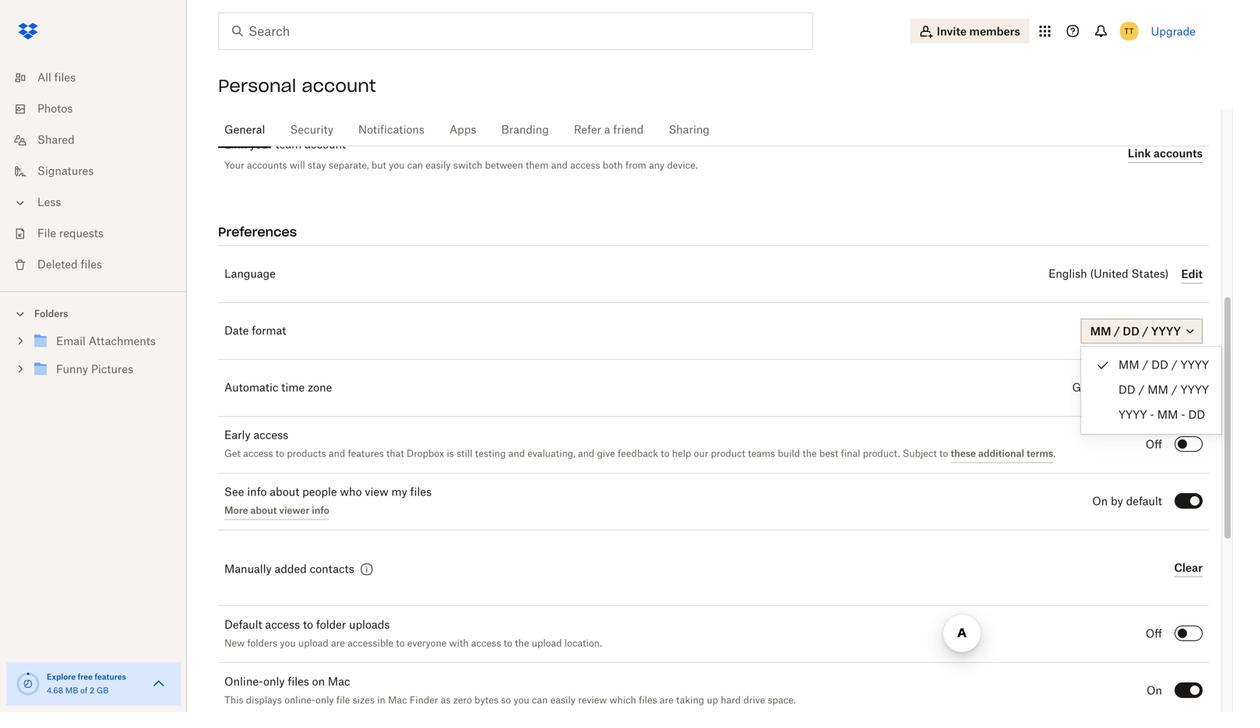 Task type: describe. For each thing, give the bounding box(es) containing it.
mm / dd / yyyy
[[1119, 360, 1209, 371]]

time
[[281, 383, 305, 393]]

deleted files link
[[12, 249, 187, 280]]

zero
[[453, 696, 472, 705]]

off for default access to folder uploads
[[1146, 629, 1162, 640]]

manually
[[224, 564, 272, 575]]

list containing all files
[[0, 53, 187, 291]]

0 horizontal spatial easily
[[426, 159, 451, 171]]

refer
[[574, 125, 601, 136]]

which
[[610, 696, 636, 705]]

everyone
[[407, 639, 447, 649]]

1 vertical spatial account
[[305, 139, 346, 150]]

teams
[[748, 449, 775, 459]]

states)
[[1132, 269, 1169, 280]]

mm inside radio item
[[1119, 360, 1139, 371]]

file requests link
[[12, 218, 187, 249]]

1 vertical spatial can
[[532, 696, 548, 705]]

to left the everyone
[[396, 639, 405, 649]]

refer a friend tab
[[568, 111, 650, 149]]

0 vertical spatial account
[[302, 75, 376, 97]]

taking
[[676, 696, 704, 705]]

space.
[[768, 696, 796, 705]]

any
[[649, 159, 665, 171]]

dropbox image
[[12, 16, 44, 47]]

get
[[224, 449, 241, 459]]

personal
[[218, 75, 296, 97]]

quota usage element
[[16, 672, 41, 696]]

tab list containing general
[[218, 109, 1209, 149]]

all
[[37, 72, 51, 83]]

general
[[224, 125, 265, 136]]

manually added contacts
[[224, 564, 354, 575]]

who
[[340, 487, 362, 498]]

0 vertical spatial you
[[389, 159, 405, 171]]

to right subject
[[939, 449, 948, 459]]

about
[[270, 487, 299, 498]]

folder
[[316, 620, 346, 631]]

mm for -
[[1157, 410, 1178, 421]]

and right testing
[[508, 449, 525, 459]]

general tab
[[218, 111, 271, 149]]

2 upload from the left
[[532, 639, 562, 649]]

date format
[[224, 326, 286, 337]]

2 - from the left
[[1181, 410, 1186, 421]]

format
[[252, 326, 286, 337]]

sharing tab
[[662, 111, 716, 149]]

online-
[[285, 696, 316, 705]]

personal account
[[218, 75, 376, 97]]

to left products
[[276, 449, 284, 459]]

default access to folder uploads
[[224, 620, 390, 631]]

1 upload from the left
[[298, 639, 329, 649]]

view
[[365, 487, 389, 498]]

automatic
[[224, 383, 278, 393]]

2 horizontal spatial you
[[514, 696, 529, 705]]

switch
[[453, 159, 483, 171]]

subject
[[903, 449, 937, 459]]

online-only files on mac
[[224, 677, 350, 687]]

our
[[694, 449, 708, 459]]

between
[[485, 159, 523, 171]]

1 horizontal spatial only
[[316, 696, 334, 705]]

zone
[[308, 383, 332, 393]]

apps
[[449, 125, 476, 136]]

product.
[[863, 449, 900, 459]]

best
[[819, 449, 838, 459]]

sharing
[[669, 125, 710, 136]]

language
[[224, 269, 276, 280]]

give
[[597, 449, 615, 459]]

access left both
[[570, 159, 600, 171]]

access for default access to folder uploads
[[265, 620, 300, 631]]

to right with
[[504, 639, 512, 649]]

.
[[1053, 449, 1056, 459]]

english
[[1049, 269, 1087, 280]]

all files link
[[12, 62, 187, 93]]

and right "them"
[[551, 159, 568, 171]]

location.
[[565, 639, 602, 649]]

4.68
[[47, 687, 63, 695]]

mb
[[65, 687, 78, 695]]

is
[[447, 449, 454, 459]]

see info about people who view my files
[[224, 487, 432, 498]]

files right all
[[54, 72, 76, 83]]

help
[[672, 449, 691, 459]]

less
[[37, 197, 61, 208]]

deleted files
[[37, 259, 102, 270]]

preferences
[[218, 224, 297, 240]]

still
[[457, 449, 473, 459]]

1 vertical spatial easily
[[550, 696, 576, 705]]

mm / dd / yyyy radio item
[[1081, 353, 1222, 378]]

default
[[1126, 496, 1162, 507]]

security tab
[[284, 111, 340, 149]]

2
[[90, 687, 94, 695]]

files up online-
[[288, 677, 309, 687]]

1 vertical spatial mac
[[388, 696, 407, 705]]

finder
[[410, 696, 438, 705]]

requests
[[59, 228, 104, 239]]

apps tab
[[443, 111, 483, 149]]

contacts
[[310, 564, 354, 575]]

final
[[841, 449, 860, 459]]



Task type: locate. For each thing, give the bounding box(es) containing it.
yyyy for mm / dd / yyyy
[[1181, 360, 1209, 371]]

and left 'give'
[[578, 449, 595, 459]]

can
[[407, 159, 423, 171], [532, 696, 548, 705]]

new folders you upload are accessible to everyone with access to the upload location.
[[224, 639, 602, 649]]

get access to products and features that dropbox is still testing and evaluating, and give feedback to help our product teams build the best final product. subject to
[[224, 449, 951, 459]]

shared
[[37, 135, 75, 146]]

1 vertical spatial off
[[1146, 629, 1162, 640]]

0 vertical spatial features
[[348, 449, 384, 459]]

people
[[302, 487, 337, 498]]

early
[[224, 430, 251, 441]]

upload down default access to folder uploads
[[298, 639, 329, 649]]

1 horizontal spatial upload
[[532, 639, 562, 649]]

that
[[386, 449, 404, 459]]

1 vertical spatial mm
[[1148, 385, 1169, 396]]

access
[[570, 159, 600, 171], [254, 430, 288, 441], [243, 449, 273, 459], [265, 620, 300, 631], [471, 639, 501, 649]]

mac
[[328, 677, 350, 687], [388, 696, 407, 705]]

1 horizontal spatial can
[[532, 696, 548, 705]]

mm up 08:00 in the right of the page
[[1119, 360, 1139, 371]]

(united
[[1090, 269, 1129, 280]]

0 vertical spatial can
[[407, 159, 423, 171]]

0 vertical spatial off
[[1146, 439, 1162, 450]]

new
[[224, 639, 245, 649]]

notifications
[[358, 125, 425, 136]]

0 horizontal spatial are
[[331, 639, 345, 649]]

with
[[449, 639, 469, 649]]

and right products
[[329, 449, 345, 459]]

account
[[302, 75, 376, 97], [305, 139, 346, 150]]

account up security
[[302, 75, 376, 97]]

signatures
[[37, 166, 94, 177]]

accessible
[[348, 639, 393, 649]]

group
[[0, 324, 187, 395]]

build
[[778, 449, 800, 459]]

list
[[0, 53, 187, 291]]

product
[[711, 449, 745, 459]]

early access
[[224, 430, 288, 441]]

1 horizontal spatial dd
[[1152, 360, 1169, 371]]

1 horizontal spatial you
[[389, 159, 405, 171]]

hard
[[721, 696, 741, 705]]

the up this displays online-only file sizes in mac finder as zero bytes so you can easily review which files are taking up hard drive space.
[[515, 639, 529, 649]]

stay
[[308, 159, 326, 171]]

0 vertical spatial on
[[1147, 383, 1162, 393]]

added
[[275, 564, 307, 575]]

1 off from the top
[[1146, 439, 1162, 450]]

yyyy - mm - dd
[[1119, 410, 1205, 421]]

easily left review on the bottom left of the page
[[550, 696, 576, 705]]

1 vertical spatial yyyy
[[1181, 385, 1209, 396]]

tab list
[[218, 109, 1209, 149]]

yyyy for dd / mm / yyyy
[[1181, 385, 1209, 396]]

08:00
[[1102, 383, 1134, 393]]

off for early access
[[1146, 439, 1162, 450]]

gmt-08:00
[[1072, 383, 1134, 393]]

shared link
[[12, 125, 187, 156]]

folders
[[247, 639, 277, 649]]

dd down mm / dd / yyyy radio item
[[1119, 385, 1136, 396]]

features inside 'explore free features 4.68 mb of 2 gb'
[[95, 672, 126, 682]]

2 vertical spatial on
[[1147, 686, 1162, 696]]

1 vertical spatial only
[[316, 696, 334, 705]]

your accounts will stay separate, but you can easily switch between them and access both from any device.
[[224, 159, 698, 171]]

all files
[[37, 72, 76, 83]]

file requests
[[37, 228, 104, 239]]

drive
[[743, 696, 765, 705]]

files right which
[[639, 696, 657, 705]]

1 horizontal spatial easily
[[550, 696, 576, 705]]

/
[[1142, 360, 1149, 371], [1171, 360, 1178, 371], [1139, 385, 1145, 396], [1171, 385, 1178, 396]]

free
[[78, 672, 93, 682]]

dd up dd / mm / yyyy
[[1152, 360, 1169, 371]]

0 vertical spatial mac
[[328, 677, 350, 687]]

1 vertical spatial on
[[1092, 496, 1108, 507]]

in
[[377, 696, 386, 705]]

as
[[441, 696, 451, 705]]

on
[[312, 677, 325, 687]]

but
[[372, 159, 386, 171]]

the left the best
[[803, 449, 817, 459]]

0 horizontal spatial mac
[[328, 677, 350, 687]]

only up "displays"
[[263, 677, 285, 687]]

team
[[275, 139, 302, 150]]

features
[[348, 449, 384, 459], [95, 672, 126, 682]]

0 horizontal spatial upload
[[298, 639, 329, 649]]

only left the file
[[316, 696, 334, 705]]

file
[[336, 696, 350, 705]]

files right my at the left bottom of page
[[410, 487, 432, 498]]

friend
[[613, 125, 644, 136]]

upload
[[298, 639, 329, 649], [532, 639, 562, 649]]

branding tab
[[495, 111, 555, 149]]

signatures link
[[12, 156, 187, 187]]

0 horizontal spatial only
[[263, 677, 285, 687]]

1 horizontal spatial are
[[660, 696, 674, 705]]

notifications tab
[[352, 111, 431, 149]]

the
[[803, 449, 817, 459], [515, 639, 529, 649]]

access down "early access"
[[243, 449, 273, 459]]

0 vertical spatial are
[[331, 639, 345, 649]]

2 off from the top
[[1146, 629, 1162, 640]]

mm
[[1119, 360, 1139, 371], [1148, 385, 1169, 396], [1157, 410, 1178, 421]]

access for get access to products and features that dropbox is still testing and evaluating, and give feedback to help our product teams build the best final product. subject to
[[243, 449, 273, 459]]

mm down dd / mm / yyyy
[[1157, 410, 1178, 421]]

are down folder
[[331, 639, 345, 649]]

you right folders
[[280, 639, 296, 649]]

dropbox
[[407, 449, 444, 459]]

folders button
[[0, 301, 187, 324]]

1 vertical spatial the
[[515, 639, 529, 649]]

yyyy inside radio item
[[1181, 360, 1209, 371]]

2 vertical spatial dd
[[1188, 410, 1205, 421]]

account down security
[[305, 139, 346, 150]]

mm up 'yyyy - mm - dd'
[[1148, 385, 1169, 396]]

1 vertical spatial you
[[280, 639, 296, 649]]

mac up the file
[[328, 677, 350, 687]]

0 horizontal spatial you
[[280, 639, 296, 649]]

0 vertical spatial the
[[803, 449, 817, 459]]

access up folders
[[265, 620, 300, 631]]

explore free features 4.68 mb of 2 gb
[[47, 672, 126, 695]]

to left help on the bottom right
[[661, 449, 670, 459]]

info
[[247, 487, 267, 498]]

1 horizontal spatial mac
[[388, 696, 407, 705]]

products
[[287, 449, 326, 459]]

1 horizontal spatial the
[[803, 449, 817, 459]]

a
[[604, 125, 610, 136]]

deleted
[[37, 259, 78, 270]]

can right so
[[532, 696, 548, 705]]

from
[[625, 159, 646, 171]]

can right but
[[407, 159, 423, 171]]

photos
[[37, 104, 73, 115]]

2 vertical spatial mm
[[1157, 410, 1178, 421]]

feedback
[[618, 449, 658, 459]]

online-
[[224, 677, 263, 687]]

0 vertical spatial easily
[[426, 159, 451, 171]]

access for early access
[[254, 430, 288, 441]]

upgrade link
[[1151, 25, 1196, 38]]

gb
[[97, 687, 109, 695]]

your
[[224, 159, 244, 171]]

1 horizontal spatial features
[[348, 449, 384, 459]]

this displays online-only file sizes in mac finder as zero bytes so you can easily review which files are taking up hard drive space.
[[224, 696, 796, 705]]

1 horizontal spatial -
[[1181, 410, 1186, 421]]

so
[[501, 696, 511, 705]]

link your team account
[[224, 139, 346, 150]]

this
[[224, 696, 243, 705]]

0 horizontal spatial -
[[1150, 410, 1154, 421]]

up
[[707, 696, 718, 705]]

refer a friend
[[574, 125, 644, 136]]

explore
[[47, 672, 76, 682]]

to
[[276, 449, 284, 459], [661, 449, 670, 459], [939, 449, 948, 459], [303, 620, 313, 631], [396, 639, 405, 649], [504, 639, 512, 649]]

only
[[263, 677, 285, 687], [316, 696, 334, 705]]

0 horizontal spatial the
[[515, 639, 529, 649]]

0 horizontal spatial can
[[407, 159, 423, 171]]

0 horizontal spatial features
[[95, 672, 126, 682]]

review
[[578, 696, 607, 705]]

upgrade
[[1151, 25, 1196, 38]]

you right so
[[514, 696, 529, 705]]

features left that
[[348, 449, 384, 459]]

yyyy down mm / dd / yyyy
[[1181, 385, 1209, 396]]

0 vertical spatial yyyy
[[1181, 360, 1209, 371]]

2 vertical spatial you
[[514, 696, 529, 705]]

access right early
[[254, 430, 288, 441]]

see
[[224, 487, 244, 498]]

on by default
[[1092, 496, 1162, 507]]

easily left switch
[[426, 159, 451, 171]]

mm for /
[[1148, 385, 1169, 396]]

dd down dd / mm / yyyy
[[1188, 410, 1205, 421]]

mac right in
[[388, 696, 407, 705]]

1 vertical spatial dd
[[1119, 385, 1136, 396]]

dd
[[1152, 360, 1169, 371], [1119, 385, 1136, 396], [1188, 410, 1205, 421]]

0 vertical spatial dd
[[1152, 360, 1169, 371]]

0 vertical spatial only
[[263, 677, 285, 687]]

dd inside radio item
[[1152, 360, 1169, 371]]

1 vertical spatial features
[[95, 672, 126, 682]]

automatic time zone
[[224, 383, 332, 393]]

are left 'taking'
[[660, 696, 674, 705]]

you right but
[[389, 159, 405, 171]]

1 - from the left
[[1150, 410, 1154, 421]]

to left folder
[[303, 620, 313, 631]]

upload left location.
[[532, 639, 562, 649]]

less image
[[12, 195, 28, 211]]

2 vertical spatial yyyy
[[1119, 410, 1147, 421]]

0 horizontal spatial dd
[[1119, 385, 1136, 396]]

yyyy up dd / mm / yyyy
[[1181, 360, 1209, 371]]

features up gb
[[95, 672, 126, 682]]

access right with
[[471, 639, 501, 649]]

files down file requests link
[[81, 259, 102, 270]]

2 horizontal spatial dd
[[1188, 410, 1205, 421]]

uploads
[[349, 620, 390, 631]]

yyyy down 08:00 in the right of the page
[[1119, 410, 1147, 421]]

bytes
[[475, 696, 499, 705]]

1 vertical spatial are
[[660, 696, 674, 705]]

default
[[224, 620, 262, 631]]

0 vertical spatial mm
[[1119, 360, 1139, 371]]



Task type: vqa. For each thing, say whether or not it's contained in the screenshot.
The Yyyy
yes



